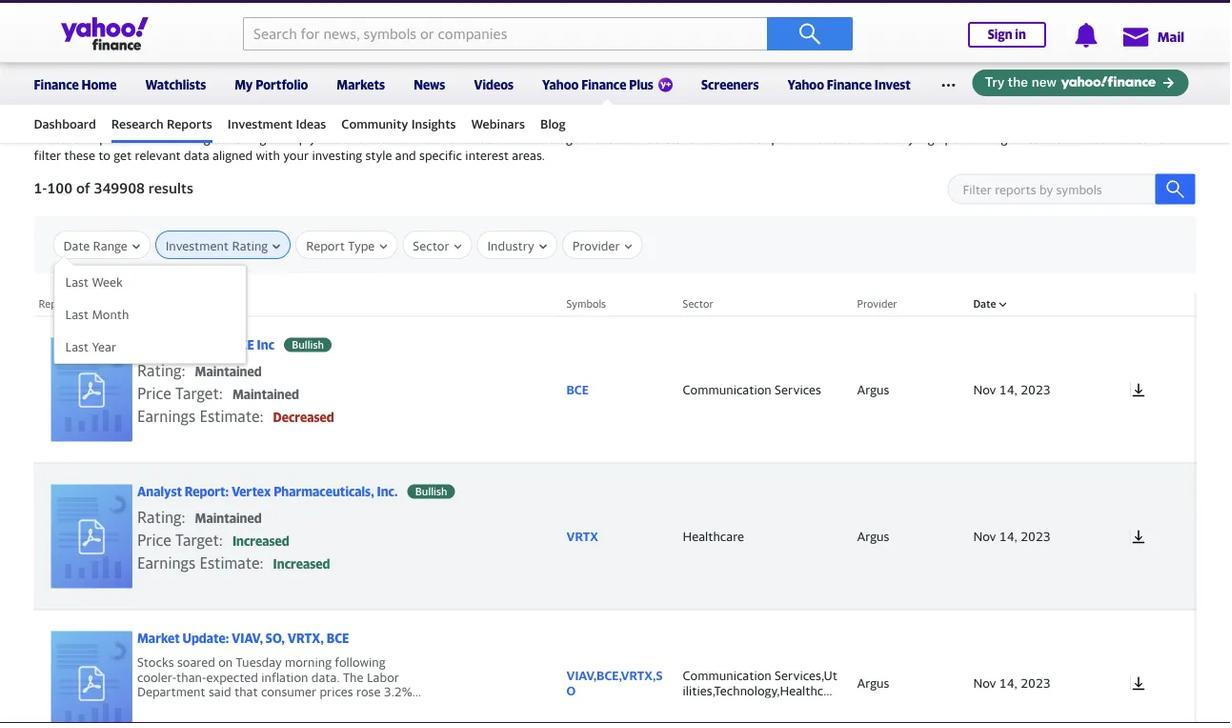 Task type: describe. For each thing, give the bounding box(es) containing it.
analyst report: vertex pharmaceuticals, inc. image
[[51, 484, 133, 588]]

community insights
[[342, 116, 456, 131]]

date for date
[[974, 298, 997, 310]]

viav,bce,vrtx,s o link
[[567, 668, 664, 698]]

markets link
[[337, 65, 385, 101]]

decreased
[[273, 410, 334, 425]]

type
[[348, 238, 375, 253]]

communication services,ut ilities,technology,healthcar e
[[683, 668, 838, 713]]

rating for rating : maintained price target: maintained earnings estimate: decreased
[[137, 362, 182, 380]]

target: for rating : maintained price target: increased earnings estimate: increased
[[175, 531, 223, 549]]

349908
[[94, 179, 145, 196]]

500
[[59, 16, 82, 30]]

year
[[92, 339, 116, 354]]

data
[[184, 148, 209, 163]]

so,
[[266, 631, 285, 646]]

research reports down home
[[34, 101, 176, 121]]

filter
[[34, 148, 61, 163]]

2023 for rating : maintained price target: increased earnings estimate: increased
[[1021, 529, 1051, 544]]

analyst report: vertex pharmaceuticals, inc.
[[137, 484, 398, 499]]

industry
[[488, 238, 535, 253]]

bce inside button
[[327, 631, 349, 646]]

gold
[[969, 16, 995, 30]]

make
[[333, 131, 364, 146]]

performance
[[772, 131, 844, 146]]

estimate: for rating : maintained price target: increased earnings estimate: increased
[[200, 554, 264, 572]]

2 horizontal spatial bce
[[567, 382, 589, 397]]

3 nov from the top
[[974, 676, 996, 690]]

premium yahoo finance logo image
[[659, 78, 673, 92]]

research inside research reports from morningstar & argus help you make better investment decisions. leverage these to understand future stock performance and identify high performing investment ideas. you can also filter these to get relevant data aligned with your investing style and specific interest areas.
[[34, 131, 85, 146]]

2000
[[637, 16, 668, 30]]

my portfolio link
[[235, 65, 308, 101]]

services,ut
[[775, 668, 838, 683]]

s&p
[[34, 16, 57, 30]]

last year button
[[55, 331, 245, 363]]

videos link
[[474, 65, 514, 101]]

nov 14, 2023 for rating : maintained price target: maintained earnings estimate: decreased
[[974, 382, 1051, 397]]

earnings for rating : maintained price target: maintained earnings estimate: decreased
[[137, 407, 196, 425]]

my
[[235, 77, 253, 92]]

market update: viav, so, vrtx, bce image
[[51, 631, 133, 723]]

target: for rating : maintained price target: maintained earnings estimate: decreased
[[175, 384, 223, 403]]

mail link
[[1122, 19, 1185, 53]]

: for rating : maintained price target: maintained earnings estimate: decreased
[[182, 362, 185, 380]]

stock
[[738, 131, 768, 146]]

high
[[918, 131, 942, 146]]

bullish for rating : maintained price target: increased earnings estimate: increased
[[415, 485, 448, 498]]

performing
[[945, 131, 1008, 146]]

community insights link
[[342, 108, 456, 140]]

future
[[700, 131, 735, 146]]

vrtx
[[567, 529, 598, 544]]

russell
[[595, 16, 634, 30]]

price for rating : maintained price target: maintained earnings estimate: decreased
[[137, 384, 171, 403]]

identify
[[871, 131, 915, 146]]

analyst report: bce inc
[[137, 338, 275, 352]]

last week
[[65, 275, 123, 289]]

finance home
[[34, 77, 117, 92]]

blog
[[540, 116, 566, 131]]

investing
[[312, 148, 362, 163]]

services
[[775, 382, 821, 397]]

ideas
[[296, 116, 326, 131]]

1 vertical spatial search image
[[1166, 180, 1185, 199]]

provider element for rating : maintained price target: increased earnings estimate: increased
[[848, 463, 964, 610]]

100
[[47, 179, 73, 196]]

webinars link
[[471, 108, 525, 140]]

communication for communication services
[[683, 382, 772, 397]]

you
[[1113, 131, 1133, 146]]

my portfolio
[[235, 77, 308, 92]]

maintained for rating : maintained price target: maintained earnings estimate: decreased
[[195, 364, 262, 379]]

plus
[[629, 77, 654, 92]]

earnings for rating : maintained price target: increased earnings estimate: increased
[[137, 554, 196, 572]]

s&p 500
[[34, 16, 82, 30]]

gold link
[[969, 16, 995, 30]]

last for last month
[[65, 307, 89, 322]]

last year
[[65, 339, 116, 354]]

30
[[249, 16, 264, 30]]

communication services
[[683, 382, 821, 397]]

your
[[283, 148, 309, 163]]

next image
[[1172, 27, 1200, 55]]

1 vertical spatial these
[[64, 148, 95, 163]]

pharmaceuticals,
[[274, 484, 374, 499]]

also
[[1160, 131, 1182, 146]]

news
[[414, 77, 445, 92]]

14, for rating : maintained price target: maintained earnings estimate: decreased
[[1000, 382, 1018, 397]]

investment ideas
[[228, 116, 326, 131]]

bullish for rating : maintained price target: maintained earnings estimate: decreased
[[292, 339, 324, 351]]

investment ideas link
[[228, 108, 326, 140]]

14, for rating : maintained price target: increased earnings estimate: increased
[[1000, 529, 1018, 544]]

results
[[148, 179, 193, 196]]

name
[[74, 298, 102, 310]]

sign in link
[[968, 22, 1046, 48]]

style
[[365, 148, 392, 163]]

0 vertical spatial these
[[582, 131, 613, 146]]

inc.
[[377, 484, 398, 499]]

Filter reports by symbols text field
[[948, 174, 1186, 204]]

nasdaq link
[[408, 16, 451, 30]]

help
[[282, 131, 306, 146]]

interest
[[465, 148, 509, 163]]

in
[[1015, 27, 1026, 42]]

webinars
[[471, 116, 525, 131]]

report type
[[306, 238, 375, 253]]

research reports from morningstar & argus help you make better investment decisions. leverage these to understand future stock performance and identify high performing investment ideas. you can also filter these to get relevant data aligned with your investing style and specific interest areas.
[[34, 131, 1182, 163]]

1 vertical spatial maintained
[[232, 387, 299, 402]]

try the new yahoo finance image
[[973, 70, 1189, 96]]

screeners link
[[701, 65, 759, 101]]

can
[[1137, 131, 1156, 146]]

date range button
[[63, 232, 140, 260]]

nov for rating : maintained price target: increased earnings estimate: increased
[[974, 529, 996, 544]]

ideas.
[[1077, 131, 1109, 146]]

provider button
[[573, 232, 632, 260]]

reports up from
[[112, 101, 176, 121]]

report: for rating : maintained price target: increased earnings estimate: increased
[[185, 484, 229, 499]]

last month button
[[55, 298, 245, 331]]

specific
[[419, 148, 462, 163]]

relevant
[[135, 148, 181, 163]]

&
[[235, 131, 244, 146]]

1 finance from the left
[[34, 77, 79, 92]]

watchlists link
[[145, 65, 206, 101]]

community
[[342, 116, 408, 131]]



Task type: vqa. For each thing, say whether or not it's contained in the screenshot.
Inflation: Consumer prices were unchanged in October, core inflation rises at slowest pace since September 2021 "image"
no



Task type: locate. For each thing, give the bounding box(es) containing it.
these
[[582, 131, 613, 146], [64, 148, 95, 163]]

target:
[[175, 384, 223, 403], [175, 531, 223, 549]]

0 horizontal spatial these
[[64, 148, 95, 163]]

communication left 'services' at the bottom right of page
[[683, 382, 772, 397]]

rating : maintained price target: maintained earnings estimate: decreased
[[137, 362, 334, 425]]

provider
[[573, 238, 620, 253]]

last month
[[65, 307, 129, 322]]

these right filter
[[64, 148, 95, 163]]

2 horizontal spatial finance
[[827, 77, 872, 92]]

last left the month
[[65, 307, 89, 322]]

0 vertical spatial and
[[847, 131, 868, 146]]

vertex
[[232, 484, 271, 499]]

3 2023 from the top
[[1021, 676, 1051, 690]]

1 vertical spatial bce
[[567, 382, 589, 397]]

yahoo for yahoo finance invest
[[788, 77, 824, 92]]

maintained down vertex
[[195, 511, 262, 526]]

blog link
[[540, 108, 575, 140]]

0 vertical spatial target:
[[175, 384, 223, 403]]

1 horizontal spatial yahoo
[[788, 77, 824, 92]]

watchlists
[[145, 77, 206, 92]]

: down analyst report: bce inc
[[182, 362, 185, 380]]

insights
[[411, 116, 456, 131]]

1 yahoo from the left
[[542, 77, 579, 92]]

target: inside rating : maintained price target: increased earnings estimate: increased
[[175, 531, 223, 549]]

2 finance from the left
[[582, 77, 627, 92]]

market update: viav, so, vrtx, bce
[[137, 631, 349, 646]]

last inside last week button
[[65, 275, 89, 289]]

communication up ilities,technology,healthcar
[[683, 668, 772, 683]]

2 nov from the top
[[974, 529, 996, 544]]

areas.
[[512, 148, 545, 163]]

invest
[[875, 77, 911, 92]]

1 nov from the top
[[974, 382, 996, 397]]

0 vertical spatial :
[[182, 362, 185, 380]]

report: left vertex
[[185, 484, 229, 499]]

0 horizontal spatial date
[[63, 238, 90, 253]]

analyst for rating : maintained price target: maintained earnings estimate: decreased
[[137, 338, 182, 352]]

investment down insights
[[405, 131, 468, 146]]

previous image
[[1149, 27, 1178, 55]]

argus inside research reports from morningstar & argus help you make better investment decisions. leverage these to understand future stock performance and identify high performing investment ideas. you can also filter these to get relevant data aligned with your investing style and specific interest areas.
[[247, 131, 279, 146]]

communication inside communication services,ut ilities,technology,healthcar e
[[683, 668, 772, 683]]

finance for yahoo finance plus
[[582, 77, 627, 92]]

0 vertical spatial last
[[65, 275, 89, 289]]

from
[[133, 131, 160, 146]]

1 2023 from the top
[[1021, 382, 1051, 397]]

0 horizontal spatial bce
[[232, 338, 254, 352]]

0 vertical spatial communication
[[683, 382, 772, 397]]

finance for yahoo finance invest
[[827, 77, 872, 92]]

2 price from the top
[[137, 531, 171, 549]]

2023 for rating : maintained price target: maintained earnings estimate: decreased
[[1021, 382, 1051, 397]]

earnings inside rating : maintained price target: increased earnings estimate: increased
[[137, 554, 196, 572]]

research reports link
[[111, 108, 212, 140]]

rating
[[137, 362, 182, 380], [137, 508, 182, 526]]

search image
[[799, 22, 822, 45], [1166, 180, 1185, 199]]

0 vertical spatial increased
[[232, 534, 290, 549]]

1 vertical spatial to
[[98, 148, 110, 163]]

week
[[92, 275, 123, 289]]

1 vertical spatial price
[[137, 531, 171, 549]]

reports up morningstar
[[167, 116, 212, 131]]

finance left invest
[[827, 77, 872, 92]]

2 communication from the top
[[683, 668, 772, 683]]

bce right vrtx,
[[327, 631, 349, 646]]

2 14, from the top
[[1000, 529, 1018, 544]]

industry button
[[488, 232, 547, 260]]

1 vertical spatial estimate:
[[200, 554, 264, 572]]

get
[[114, 148, 132, 163]]

0 vertical spatial price
[[137, 384, 171, 403]]

last up report name
[[65, 275, 89, 289]]

2 vertical spatial nov 14, 2023
[[974, 676, 1051, 690]]

1 horizontal spatial and
[[847, 131, 868, 146]]

1 vertical spatial date
[[974, 298, 997, 310]]

and
[[847, 131, 868, 146], [395, 148, 416, 163]]

sign
[[988, 27, 1013, 42]]

research inside navigation
[[111, 116, 164, 131]]

yahoo finance plus link
[[542, 65, 673, 105]]

e
[[683, 698, 690, 713]]

1 14, from the top
[[1000, 382, 1018, 397]]

1 target: from the top
[[175, 384, 223, 403]]

price for rating : maintained price target: increased earnings estimate: increased
[[137, 531, 171, 549]]

report: for rating : maintained price target: maintained earnings estimate: decreased
[[185, 338, 229, 352]]

0 vertical spatial nov
[[974, 382, 996, 397]]

aligned
[[213, 148, 253, 163]]

and left identify
[[847, 131, 868, 146]]

earnings up market
[[137, 554, 196, 572]]

research reports up from
[[111, 116, 212, 131]]

reports inside research reports link
[[167, 116, 212, 131]]

1 report: from the top
[[185, 338, 229, 352]]

news link
[[414, 65, 445, 101]]

month
[[92, 307, 129, 322]]

maintained for rating : maintained price target: increased earnings estimate: increased
[[195, 511, 262, 526]]

1 nov 14, 2023 from the top
[[974, 382, 1051, 397]]

1 vertical spatial nov 14, 2023
[[974, 529, 1051, 544]]

morningstar
[[163, 131, 232, 146]]

1 vertical spatial earnings
[[137, 554, 196, 572]]

1 analyst from the top
[[137, 338, 182, 352]]

1 horizontal spatial finance
[[582, 77, 627, 92]]

market
[[137, 631, 180, 646]]

understand
[[632, 131, 696, 146]]

price down the last year button
[[137, 384, 171, 403]]

report:
[[185, 338, 229, 352], [185, 484, 229, 499]]

report: up rating : maintained price target: maintained earnings estimate: decreased
[[185, 338, 229, 352]]

1 vertical spatial rating
[[137, 508, 182, 526]]

2 : from the top
[[182, 508, 185, 526]]

analyst for rating : maintained price target: increased earnings estimate: increased
[[137, 484, 182, 499]]

2 vertical spatial bce
[[327, 631, 349, 646]]

last left the year
[[65, 339, 89, 354]]

1 horizontal spatial these
[[582, 131, 613, 146]]

0 horizontal spatial bullish
[[292, 339, 324, 351]]

2 last from the top
[[65, 307, 89, 322]]

target: down analyst report: bce inc
[[175, 384, 223, 403]]

2 vertical spatial maintained
[[195, 511, 262, 526]]

0 vertical spatial search image
[[799, 22, 822, 45]]

rating inside rating : maintained price target: maintained earnings estimate: decreased
[[137, 362, 182, 380]]

1 vertical spatial bullish
[[415, 485, 448, 498]]

0 vertical spatial to
[[617, 131, 629, 146]]

vrtx,
[[288, 631, 324, 646]]

oil
[[819, 16, 834, 30]]

0 vertical spatial nov 14, 2023
[[974, 382, 1051, 397]]

Search for news, symbols or companies text field
[[243, 17, 767, 51]]

estimate: down vertex
[[200, 554, 264, 572]]

portfolio
[[256, 77, 308, 92]]

0 vertical spatial rating
[[137, 362, 182, 380]]

price
[[137, 384, 171, 403], [137, 531, 171, 549]]

0 horizontal spatial yahoo
[[542, 77, 579, 92]]

search image down also
[[1166, 180, 1185, 199]]

estimate: inside rating : maintained price target: maintained earnings estimate: decreased
[[200, 407, 264, 425]]

rating inside rating : maintained price target: increased earnings estimate: increased
[[137, 508, 182, 526]]

you
[[310, 131, 330, 146]]

research reports
[[34, 101, 176, 121], [111, 116, 212, 131]]

investment
[[405, 131, 468, 146], [1011, 131, 1074, 146], [166, 238, 229, 253]]

investment left rating
[[166, 238, 229, 253]]

yahoo up performance
[[788, 77, 824, 92]]

to left 'understand' at top right
[[617, 131, 629, 146]]

1 horizontal spatial search image
[[1166, 180, 1185, 199]]

1 estimate: from the top
[[200, 407, 264, 425]]

: inside rating : maintained price target: maintained earnings estimate: decreased
[[182, 362, 185, 380]]

2 2023 from the top
[[1021, 529, 1051, 544]]

search image up 'yahoo finance invest' link on the top of the page
[[799, 22, 822, 45]]

o
[[567, 683, 576, 698]]

0 vertical spatial bce
[[232, 338, 254, 352]]

3 nov 14, 2023 from the top
[[974, 676, 1051, 690]]

1 horizontal spatial bullish
[[415, 485, 448, 498]]

1 vertical spatial target:
[[175, 531, 223, 549]]

research down finance home
[[34, 101, 108, 121]]

analyst report: bce inc image
[[51, 338, 133, 442]]

1 horizontal spatial investment
[[405, 131, 468, 146]]

1 vertical spatial report:
[[185, 484, 229, 499]]

to down reports
[[98, 148, 110, 163]]

2 earnings from the top
[[137, 554, 196, 572]]

0 horizontal spatial finance
[[34, 77, 79, 92]]

0 horizontal spatial to
[[98, 148, 110, 163]]

maintained
[[195, 364, 262, 379], [232, 387, 299, 402], [195, 511, 262, 526]]

3 provider element from the top
[[848, 610, 964, 723]]

finance left the plus
[[582, 77, 627, 92]]

0 vertical spatial report:
[[185, 338, 229, 352]]

last inside last month button
[[65, 307, 89, 322]]

with
[[256, 148, 280, 163]]

videos
[[474, 77, 514, 92]]

of
[[76, 179, 90, 196]]

1 vertical spatial communication
[[683, 668, 772, 683]]

research up from
[[111, 116, 164, 131]]

research reports inside navigation
[[111, 116, 212, 131]]

argus for communication services
[[857, 382, 890, 397]]

notifications image
[[1074, 23, 1099, 48]]

2 vertical spatial 2023
[[1021, 676, 1051, 690]]

dashboard
[[34, 116, 96, 131]]

yahoo up blog link
[[542, 77, 579, 92]]

2023
[[1021, 382, 1051, 397], [1021, 529, 1051, 544], [1021, 676, 1051, 690]]

1 horizontal spatial to
[[617, 131, 629, 146]]

2 yahoo from the left
[[788, 77, 824, 92]]

0 vertical spatial analyst
[[137, 338, 182, 352]]

sector button
[[413, 232, 462, 260]]

2 target: from the top
[[175, 531, 223, 549]]

1 earnings from the top
[[137, 407, 196, 425]]

bce left inc
[[232, 338, 254, 352]]

viav,
[[232, 631, 263, 646]]

1 : from the top
[[182, 362, 185, 380]]

3 last from the top
[[65, 339, 89, 354]]

estimate: inside rating : maintained price target: increased earnings estimate: increased
[[200, 554, 264, 572]]

ilities,technology,healthcar
[[683, 683, 835, 698]]

last
[[65, 275, 89, 289], [65, 307, 89, 322], [65, 339, 89, 354]]

investment left ideas.
[[1011, 131, 1074, 146]]

investment inside button
[[166, 238, 229, 253]]

and right style
[[395, 148, 416, 163]]

maintained up 'decreased'
[[232, 387, 299, 402]]

1 vertical spatial 14,
[[1000, 529, 1018, 544]]

finance up dashboard
[[34, 77, 79, 92]]

screeners
[[701, 77, 759, 92]]

last for last week
[[65, 275, 89, 289]]

estimate: for rating : maintained price target: maintained earnings estimate: decreased
[[200, 407, 264, 425]]

earnings
[[137, 407, 196, 425], [137, 554, 196, 572]]

bce down symbols
[[567, 382, 589, 397]]

2 estimate: from the top
[[200, 554, 264, 572]]

1 vertical spatial and
[[395, 148, 416, 163]]

vrtx link
[[567, 529, 664, 544]]

1 communication from the top
[[683, 382, 772, 397]]

0 vertical spatial estimate:
[[200, 407, 264, 425]]

provider element for rating : maintained price target: maintained earnings estimate: decreased
[[848, 316, 964, 463]]

earnings inside rating : maintained price target: maintained earnings estimate: decreased
[[137, 407, 196, 425]]

better
[[367, 131, 402, 146]]

1 vertical spatial nov
[[974, 529, 996, 544]]

provider element
[[848, 316, 964, 463], [848, 463, 964, 610], [848, 610, 964, 723]]

2 vertical spatial nov
[[974, 676, 996, 690]]

0 vertical spatial bullish
[[292, 339, 324, 351]]

: down 'analyst report: vertex pharmaceuticals, inc.' on the bottom of the page
[[182, 508, 185, 526]]

investment rating button
[[166, 232, 280, 260]]

0 horizontal spatial and
[[395, 148, 416, 163]]

: inside rating : maintained price target: increased earnings estimate: increased
[[182, 508, 185, 526]]

nov 14, 2023 for rating : maintained price target: increased earnings estimate: increased
[[974, 529, 1051, 544]]

report
[[39, 298, 71, 310]]

2 nov 14, 2023 from the top
[[974, 529, 1051, 544]]

research down dashboard
[[34, 131, 85, 146]]

rating right analyst report: vertex pharmaceuticals, inc. image
[[137, 508, 182, 526]]

target: down 'analyst report: vertex pharmaceuticals, inc.' on the bottom of the page
[[175, 531, 223, 549]]

1 horizontal spatial bce
[[327, 631, 349, 646]]

1 vertical spatial 2023
[[1021, 529, 1051, 544]]

target: inside rating : maintained price target: maintained earnings estimate: decreased
[[175, 384, 223, 403]]

price right analyst report: vertex pharmaceuticals, inc. image
[[137, 531, 171, 549]]

0 horizontal spatial investment
[[166, 238, 229, 253]]

maintained inside rating : maintained price target: increased earnings estimate: increased
[[195, 511, 262, 526]]

last inside button
[[65, 339, 89, 354]]

2 provider element from the top
[[848, 463, 964, 610]]

1 last from the top
[[65, 275, 89, 289]]

: for rating : maintained price target: increased earnings estimate: increased
[[182, 508, 185, 526]]

rating for rating : maintained price target: increased earnings estimate: increased
[[137, 508, 182, 526]]

bce
[[232, 338, 254, 352], [567, 382, 589, 397], [327, 631, 349, 646]]

healthcare
[[683, 529, 744, 544]]

1 vertical spatial last
[[65, 307, 89, 322]]

increased up vrtx,
[[273, 557, 330, 572]]

argus
[[247, 131, 279, 146], [857, 382, 890, 397], [857, 529, 890, 544], [857, 676, 890, 690]]

last for last year
[[65, 339, 89, 354]]

1 vertical spatial analyst
[[137, 484, 182, 499]]

analyst right analyst report: vertex pharmaceuticals, inc. image
[[137, 484, 182, 499]]

estimate:
[[200, 407, 264, 425], [200, 554, 264, 572]]

0 vertical spatial 14,
[[1000, 382, 1018, 397]]

0 vertical spatial earnings
[[137, 407, 196, 425]]

argus for healthcare
[[857, 529, 890, 544]]

3 14, from the top
[[1000, 676, 1018, 690]]

2 report: from the top
[[185, 484, 229, 499]]

1 price from the top
[[137, 384, 171, 403]]

1 vertical spatial increased
[[273, 557, 330, 572]]

sector
[[683, 298, 714, 310]]

price inside rating : maintained price target: maintained earnings estimate: decreased
[[137, 384, 171, 403]]

russell 2000
[[595, 16, 668, 30]]

finance
[[34, 77, 79, 92], [582, 77, 627, 92], [827, 77, 872, 92]]

0 vertical spatial date
[[63, 238, 90, 253]]

earnings down the last year button
[[137, 407, 196, 425]]

0 vertical spatial 2023
[[1021, 382, 1051, 397]]

date inside button
[[63, 238, 90, 253]]

bullish right inc
[[292, 339, 324, 351]]

rating down analyst report: bce inc
[[137, 362, 182, 380]]

1 rating from the top
[[137, 362, 182, 380]]

1 horizontal spatial date
[[974, 298, 997, 310]]

bullish right inc.
[[415, 485, 448, 498]]

navigation containing finance home
[[0, 60, 1230, 143]]

argus for communication services,ut ilities,technology,healthcar e
[[857, 676, 890, 690]]

report
[[306, 238, 345, 253]]

yahoo for yahoo finance plus
[[542, 77, 579, 92]]

increased down 'analyst report: vertex pharmaceuticals, inc.' on the bottom of the page
[[232, 534, 290, 549]]

crude oil
[[782, 16, 834, 30]]

2 horizontal spatial investment
[[1011, 131, 1074, 146]]

2 rating from the top
[[137, 508, 182, 526]]

2 vertical spatial last
[[65, 339, 89, 354]]

2 vertical spatial 14,
[[1000, 676, 1018, 690]]

rating : maintained price target: increased earnings estimate: increased
[[137, 508, 330, 572]]

estimate: left 'decreased'
[[200, 407, 264, 425]]

1 provider element from the top
[[848, 316, 964, 463]]

investment rating
[[166, 238, 268, 253]]

dashboard link
[[34, 108, 96, 140]]

analyst down last month button
[[137, 338, 182, 352]]

3 finance from the left
[[827, 77, 872, 92]]

russell 2000 link
[[595, 16, 668, 30]]

2 analyst from the top
[[137, 484, 182, 499]]

1 vertical spatial :
[[182, 508, 185, 526]]

nov for rating : maintained price target: maintained earnings estimate: decreased
[[974, 382, 996, 397]]

price inside rating : maintained price target: increased earnings estimate: increased
[[137, 531, 171, 549]]

navigation
[[0, 60, 1230, 143]]

sign in
[[988, 27, 1026, 42]]

s&p 500 link
[[34, 16, 82, 30]]

communication for communication services,ut ilities,technology,healthcar e
[[683, 668, 772, 683]]

maintained down analyst report: bce inc
[[195, 364, 262, 379]]

0 horizontal spatial search image
[[799, 22, 822, 45]]

update:
[[183, 631, 229, 646]]

these right blog link
[[582, 131, 613, 146]]

date for date range
[[63, 238, 90, 253]]

0 vertical spatial maintained
[[195, 364, 262, 379]]



